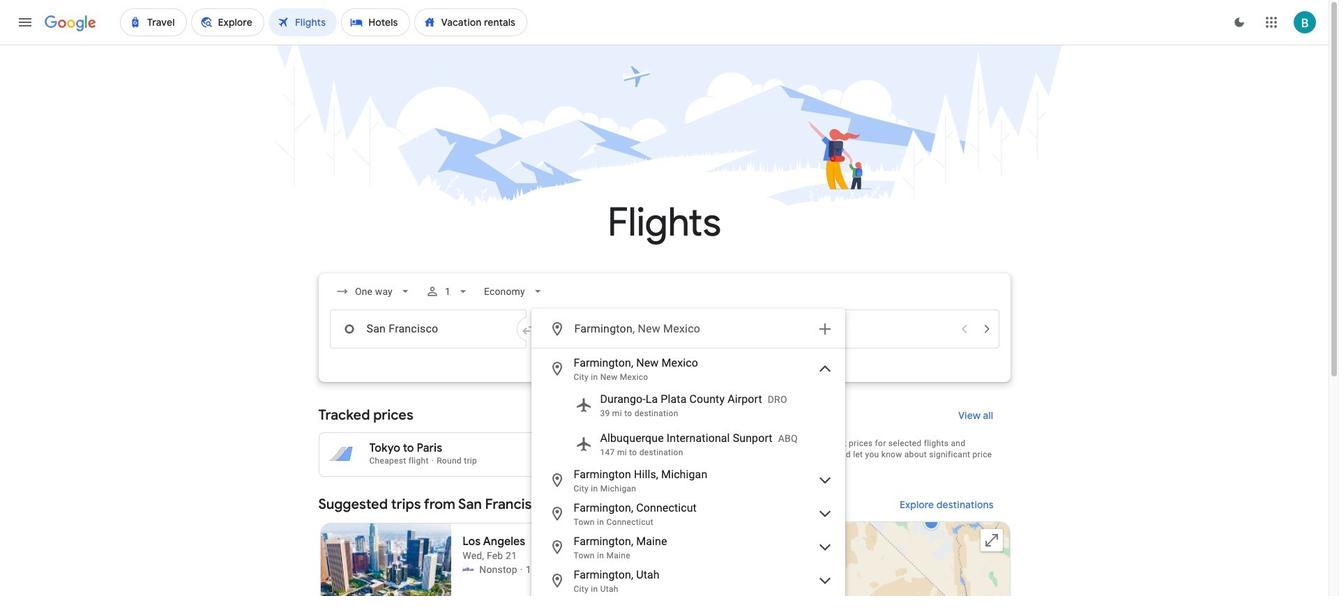 Task type: vqa. For each thing, say whether or not it's contained in the screenshot.
Track prices
no



Task type: describe. For each thing, give the bounding box(es) containing it.
change appearance image
[[1223, 6, 1257, 39]]

toggle nearby airports for farmington, new mexico image
[[817, 361, 833, 377]]

toggle nearby airports for farmington hills, michigan image
[[817, 472, 833, 489]]

enter your destination dialog
[[531, 309, 845, 597]]

toggle nearby airports for farmington, utah image
[[817, 573, 833, 590]]

farmington hills, michigan option
[[532, 464, 845, 497]]

Flight search field
[[307, 274, 1022, 597]]

 image inside tracked prices region
[[432, 456, 434, 466]]

farmington, maine option
[[532, 531, 845, 564]]

jetblue image
[[463, 564, 474, 576]]

toggle nearby airports for farmington, maine image
[[817, 539, 833, 556]]

farmington, connecticut option
[[532, 497, 845, 531]]



Task type: locate. For each thing, give the bounding box(es) containing it.
 image inside suggested trips from san francisco region
[[520, 563, 523, 577]]

durango-la plata county airport (dro) option
[[532, 386, 845, 425]]

878 US dollars text field
[[625, 455, 647, 466]]

list box
[[532, 349, 845, 597]]

none text field inside the flight search box
[[330, 310, 526, 349]]

 image
[[432, 456, 434, 466]]

list box inside enter your destination dialog
[[532, 349, 845, 597]]

None text field
[[330, 310, 526, 349]]

Departure text field
[[773, 310, 952, 348]]

None field
[[330, 279, 417, 304], [479, 279, 551, 304], [330, 279, 417, 304], [479, 279, 551, 304]]

farmington, new mexico option
[[532, 352, 845, 386]]

tracked prices region
[[319, 399, 1011, 477]]

Where else? text field
[[574, 313, 808, 346]]

farmington, utah option
[[532, 564, 845, 597]]

main menu image
[[17, 14, 33, 31]]

suggested trips from san francisco region
[[319, 488, 1011, 597]]

777 US dollars text field
[[622, 442, 647, 456]]

destination, select multiple airports image
[[817, 321, 833, 338]]

 image
[[520, 563, 523, 577]]

toggle nearby airports for farmington, connecticut image
[[817, 506, 833, 523]]

albuquerque international sunport (abq) option
[[532, 425, 845, 464]]



